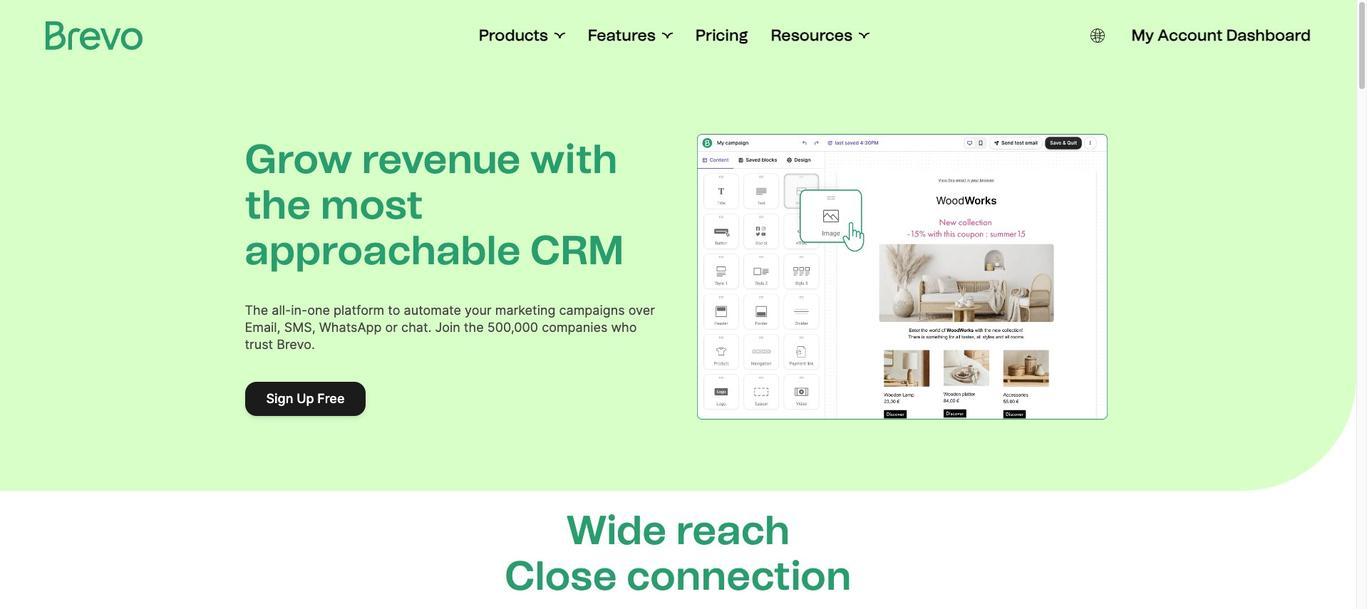 Task type: locate. For each thing, give the bounding box(es) containing it.
campaigns
[[559, 303, 625, 318]]

or
[[386, 320, 398, 335]]

products link
[[479, 26, 565, 46]]

the
[[245, 181, 311, 229], [464, 320, 484, 335]]

trust
[[245, 338, 273, 352]]

whatsapp
[[319, 320, 382, 335]]

1 vertical spatial the
[[464, 320, 484, 335]]

to
[[388, 303, 400, 318]]

the inside grow revenue with the most approachable crm
[[245, 181, 311, 229]]

wide
[[567, 507, 667, 554]]

sign up free
[[266, 392, 345, 407]]

all-
[[272, 303, 291, 318]]

pricing link
[[696, 26, 748, 46]]

sign
[[266, 392, 293, 407]]

0 horizontal spatial the
[[245, 181, 311, 229]]

chat.
[[402, 320, 432, 335]]

grow revenue with the most approachable crm
[[245, 136, 624, 275]]

resources link
[[771, 26, 870, 46]]

0 vertical spatial the
[[245, 181, 311, 229]]

close
[[505, 552, 617, 600]]

brevo.
[[277, 338, 315, 352]]

email,
[[245, 320, 281, 335]]

connection
[[627, 552, 852, 600]]

my
[[1132, 26, 1155, 45]]

most
[[321, 181, 423, 229]]

one
[[308, 303, 330, 318]]

1 horizontal spatial the
[[464, 320, 484, 335]]

over
[[629, 303, 655, 318]]

my account dashboard link
[[1132, 26, 1312, 46]]



Task type: vqa. For each thing, say whether or not it's contained in the screenshot.
customers
no



Task type: describe. For each thing, give the bounding box(es) containing it.
account
[[1158, 26, 1223, 45]]

grow
[[245, 136, 352, 183]]

your
[[465, 303, 492, 318]]

approachable
[[245, 227, 521, 275]]

with
[[530, 136, 618, 183]]

resources
[[771, 26, 853, 45]]

the inside the all-in-one platform to automate your marketing campaigns over email, sms, whatsapp or chat. join the 500,000 companies who trust brevo.
[[464, 320, 484, 335]]

crm
[[531, 227, 624, 275]]

my account dashboard
[[1132, 26, 1312, 45]]

automate
[[404, 303, 461, 318]]

button image
[[1091, 29, 1105, 43]]

revenue
[[362, 136, 521, 183]]

platform
[[334, 303, 385, 318]]

wide reach close connection
[[505, 507, 852, 600]]

sms,
[[284, 320, 316, 335]]

dashboard
[[1227, 26, 1312, 45]]

the all-in-one platform to automate your marketing campaigns over email, sms, whatsapp or chat. join the 500,000 companies who trust brevo.
[[245, 303, 655, 352]]

features link
[[588, 26, 673, 46]]

brevo image
[[46, 21, 143, 50]]

500,000
[[488, 320, 539, 335]]

who
[[612, 320, 637, 335]]

reach
[[676, 507, 791, 554]]

free
[[318, 392, 345, 407]]

up
[[297, 392, 314, 407]]

marketing
[[495, 303, 556, 318]]

products
[[479, 26, 548, 45]]

sign up free button
[[245, 382, 366, 417]]

the
[[245, 303, 268, 318]]

features
[[588, 26, 656, 45]]

companies
[[542, 320, 608, 335]]

in-
[[291, 303, 308, 318]]

pricing
[[696, 26, 748, 45]]

join
[[435, 320, 461, 335]]



